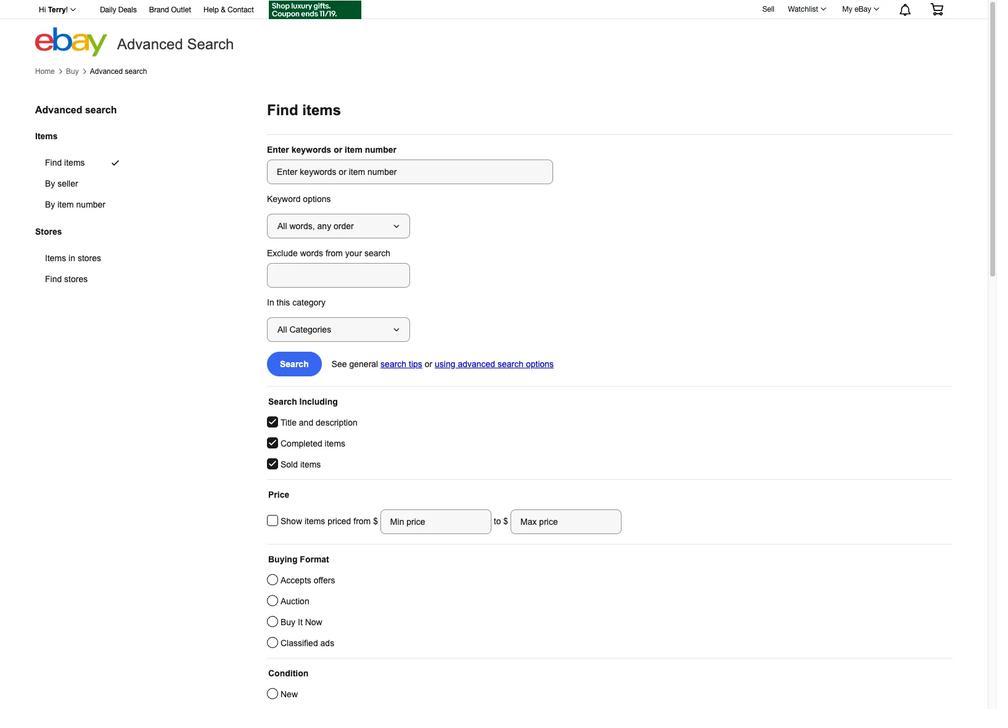 Task type: vqa. For each thing, say whether or not it's contained in the screenshot.
Security Center
no



Task type: describe. For each thing, give the bounding box(es) containing it.
title
[[281, 418, 297, 428]]

buying
[[268, 555, 297, 565]]

daily
[[100, 6, 116, 14]]

stores inside items in stores link
[[78, 254, 101, 264]]

priced
[[328, 517, 351, 526]]

items inside find items link
[[64, 158, 85, 168]]

home
[[35, 67, 55, 76]]

sold items
[[281, 460, 321, 470]]

this
[[277, 298, 290, 308]]

exclude
[[267, 249, 298, 258]]

find items link
[[35, 152, 135, 173]]

0 vertical spatial advanced
[[117, 36, 183, 52]]

advanced search
[[117, 36, 234, 52]]

show
[[281, 517, 302, 526]]

daily deals
[[100, 6, 137, 14]]

title and description
[[281, 418, 358, 428]]

in
[[69, 254, 75, 264]]

exclude words from your search
[[267, 249, 390, 258]]

sold
[[281, 460, 298, 470]]

items in stores
[[45, 254, 101, 264]]

general
[[349, 360, 378, 369]]

in
[[267, 298, 274, 308]]

0 vertical spatial find items
[[267, 102, 341, 118]]

buy link
[[66, 67, 79, 76]]

find stores
[[45, 275, 88, 285]]

help & contact link
[[203, 4, 254, 17]]

search button
[[267, 352, 322, 377]]

price
[[268, 490, 289, 500]]

accepts offers
[[281, 576, 335, 586]]

1 vertical spatial advanced
[[90, 67, 123, 76]]

offers
[[314, 576, 335, 586]]

classified ads
[[281, 639, 334, 649]]

0 vertical spatial from
[[326, 249, 343, 258]]

by for by seller
[[45, 179, 55, 189]]

by for by item number
[[45, 200, 55, 210]]

hi terry !
[[39, 6, 68, 14]]

auction
[[281, 597, 309, 607]]

condition
[[268, 669, 309, 679]]

stores inside find stores link
[[64, 275, 88, 285]]

1 vertical spatial from
[[353, 517, 371, 526]]

my
[[842, 5, 853, 14]]

items down completed items
[[300, 460, 321, 470]]

tips
[[409, 360, 422, 369]]

to
[[494, 517, 501, 526]]

items up enter keywords or item number
[[302, 102, 341, 118]]

daily deals link
[[100, 4, 137, 17]]

your shopping cart image
[[930, 3, 944, 15]]

brand outlet
[[149, 6, 191, 14]]

2 $ from the left
[[503, 517, 508, 526]]

to $
[[491, 517, 511, 526]]

search left tips
[[381, 360, 406, 369]]

keywords
[[291, 145, 331, 155]]

0 horizontal spatial number
[[76, 200, 105, 210]]

your
[[345, 249, 362, 258]]

search down "advanced search"
[[125, 67, 147, 76]]

buy it now
[[281, 618, 322, 628]]

and
[[299, 418, 313, 428]]

format
[[300, 555, 329, 565]]

new
[[281, 690, 298, 700]]

completed
[[281, 439, 322, 449]]

outlet
[[171, 6, 191, 14]]

brand
[[149, 6, 169, 14]]

Exclude words from your search text field
[[267, 263, 410, 288]]

0 vertical spatial advanced search
[[90, 67, 147, 76]]

search including
[[268, 397, 338, 407]]

help & contact
[[203, 6, 254, 14]]

stores
[[35, 227, 62, 237]]

search for search button
[[280, 360, 309, 369]]

items down description
[[325, 439, 345, 449]]

completed items
[[281, 439, 345, 449]]

buying format
[[268, 555, 329, 565]]

banner containing sell
[[32, 0, 953, 57]]

by item number link
[[35, 194, 135, 215]]

advanced
[[458, 360, 495, 369]]

description
[[316, 418, 358, 428]]

show items priced from
[[281, 517, 373, 526]]

items for items in stores
[[45, 254, 66, 264]]

0 vertical spatial search
[[187, 36, 234, 52]]

1 horizontal spatial item
[[345, 145, 362, 155]]

watchlist
[[788, 5, 818, 14]]



Task type: locate. For each thing, give the bounding box(es) containing it.
using advanced search options link
[[435, 360, 554, 369]]

it
[[298, 618, 303, 628]]

0 horizontal spatial from
[[326, 249, 343, 258]]

options
[[303, 194, 331, 204], [526, 360, 554, 369]]

advanced
[[117, 36, 183, 52], [90, 67, 123, 76], [35, 105, 82, 115]]

search for search including
[[268, 397, 297, 407]]

0 vertical spatial number
[[365, 145, 397, 155]]

see general search tips or using advanced search options
[[332, 360, 554, 369]]

1 vertical spatial by
[[45, 200, 55, 210]]

by seller
[[45, 179, 78, 189]]

buy left it
[[281, 618, 295, 628]]

0 horizontal spatial options
[[303, 194, 331, 204]]

ads
[[320, 639, 334, 649]]

from left your
[[326, 249, 343, 258]]

items up find items link
[[35, 131, 58, 141]]

number up enter keywords or item number text box at the top of page
[[365, 145, 397, 155]]

contact
[[228, 6, 254, 14]]

0 vertical spatial by
[[45, 179, 55, 189]]

from right priced at left
[[353, 517, 371, 526]]

by down by seller in the top left of the page
[[45, 200, 55, 210]]

items up seller
[[64, 158, 85, 168]]

1 vertical spatial number
[[76, 200, 105, 210]]

1 horizontal spatial buy
[[281, 618, 295, 628]]

or
[[334, 145, 342, 155], [425, 360, 432, 369]]

item
[[345, 145, 362, 155], [57, 200, 74, 210]]

2 vertical spatial search
[[268, 397, 297, 407]]

find items
[[267, 102, 341, 118], [45, 158, 85, 168]]

0 vertical spatial buy
[[66, 67, 79, 76]]

advanced right buy link
[[90, 67, 123, 76]]

2 by from the top
[[45, 200, 55, 210]]

find up enter
[[267, 102, 298, 118]]

keyword options
[[267, 194, 331, 204]]

banner
[[32, 0, 953, 57]]

0 horizontal spatial find items
[[45, 158, 85, 168]]

1 vertical spatial buy
[[281, 618, 295, 628]]

search right advanced
[[498, 360, 524, 369]]

2 vertical spatial find
[[45, 275, 62, 285]]

or right tips
[[425, 360, 432, 369]]

find for find items link
[[45, 158, 62, 168]]

advanced down brand
[[117, 36, 183, 52]]

1 vertical spatial options
[[526, 360, 554, 369]]

find up by seller in the top left of the page
[[45, 158, 62, 168]]

items left in on the left of the page
[[45, 254, 66, 264]]

1 horizontal spatial options
[[526, 360, 554, 369]]

item down seller
[[57, 200, 74, 210]]

0 vertical spatial items
[[35, 131, 58, 141]]

hi
[[39, 6, 46, 14]]

words
[[300, 249, 323, 258]]

find for find stores link
[[45, 275, 62, 285]]

keyword
[[267, 194, 301, 204]]

1 vertical spatial find items
[[45, 158, 85, 168]]

1 horizontal spatial or
[[425, 360, 432, 369]]

1 horizontal spatial from
[[353, 517, 371, 526]]

or right keywords
[[334, 145, 342, 155]]

home link
[[35, 67, 55, 76]]

category
[[292, 298, 326, 308]]

items for items
[[35, 131, 58, 141]]

2 vertical spatial advanced
[[35, 105, 82, 115]]

1 horizontal spatial $
[[503, 517, 508, 526]]

search down 'advanced search' link at the left top
[[85, 105, 117, 115]]

1 vertical spatial stores
[[64, 275, 88, 285]]

1 $ from the left
[[373, 517, 380, 526]]

seller
[[57, 179, 78, 189]]

terry
[[48, 6, 66, 14]]

0 vertical spatial find
[[267, 102, 298, 118]]

0 vertical spatial stores
[[78, 254, 101, 264]]

buy right home link at the left
[[66, 67, 79, 76]]

find items up keywords
[[267, 102, 341, 118]]

account navigation
[[32, 0, 953, 21]]

advanced search down buy link
[[35, 105, 117, 115]]

classified
[[281, 639, 318, 649]]

Enter keywords or item number text field
[[267, 160, 553, 184]]

advanced down buy link
[[35, 105, 82, 115]]

watchlist link
[[781, 2, 832, 17]]

by item number
[[45, 200, 105, 210]]

1 horizontal spatial number
[[365, 145, 397, 155]]

sell link
[[757, 5, 780, 13]]

get the coupon image
[[269, 1, 361, 19]]

$ right to
[[503, 517, 508, 526]]

sell
[[762, 5, 774, 13]]

0 horizontal spatial or
[[334, 145, 342, 155]]

buy for buy it now
[[281, 618, 295, 628]]

find stores link
[[35, 269, 131, 290]]

0 vertical spatial or
[[334, 145, 342, 155]]

stores right in on the left of the page
[[78, 254, 101, 264]]

buy
[[66, 67, 79, 76], [281, 618, 295, 628]]

my ebay link
[[836, 2, 885, 17]]

1 vertical spatial item
[[57, 200, 74, 210]]

by left seller
[[45, 179, 55, 189]]

using
[[435, 360, 455, 369]]

search tips link
[[381, 360, 422, 369]]

1 vertical spatial items
[[45, 254, 66, 264]]

stores
[[78, 254, 101, 264], [64, 275, 88, 285]]

search down the help
[[187, 36, 234, 52]]

accepts
[[281, 576, 311, 586]]

find down items in stores
[[45, 275, 62, 285]]

Enter maximum price range value, $ text field
[[511, 510, 622, 535]]

0 vertical spatial options
[[303, 194, 331, 204]]

find
[[267, 102, 298, 118], [45, 158, 62, 168], [45, 275, 62, 285]]

1 horizontal spatial find items
[[267, 102, 341, 118]]

1 vertical spatial find
[[45, 158, 62, 168]]

now
[[305, 618, 322, 628]]

ebay
[[855, 5, 871, 14]]

my ebay
[[842, 5, 871, 14]]

!
[[66, 6, 68, 14]]

&
[[221, 6, 226, 14]]

search up title
[[268, 397, 297, 407]]

from
[[326, 249, 343, 258], [353, 517, 371, 526]]

search
[[125, 67, 147, 76], [85, 105, 117, 115], [364, 249, 390, 258], [381, 360, 406, 369], [498, 360, 524, 369]]

advanced search link
[[90, 67, 147, 76]]

search
[[187, 36, 234, 52], [280, 360, 309, 369], [268, 397, 297, 407]]

1 vertical spatial or
[[425, 360, 432, 369]]

0 horizontal spatial item
[[57, 200, 74, 210]]

0 horizontal spatial $
[[373, 517, 380, 526]]

see
[[332, 360, 347, 369]]

buy for buy link
[[66, 67, 79, 76]]

search right your
[[364, 249, 390, 258]]

brand outlet link
[[149, 4, 191, 17]]

including
[[299, 397, 338, 407]]

1 vertical spatial advanced search
[[35, 105, 117, 115]]

deals
[[118, 6, 137, 14]]

advanced search right buy link
[[90, 67, 147, 76]]

items
[[35, 131, 58, 141], [45, 254, 66, 264]]

number
[[365, 145, 397, 155], [76, 200, 105, 210]]

search inside button
[[280, 360, 309, 369]]

0 horizontal spatial buy
[[66, 67, 79, 76]]

find items inside find items link
[[45, 158, 85, 168]]

number down by seller link
[[76, 200, 105, 210]]

$ right priced at left
[[373, 517, 380, 526]]

items
[[302, 102, 341, 118], [64, 158, 85, 168], [325, 439, 345, 449], [300, 460, 321, 470], [305, 517, 325, 526]]

Enter minimum price range value, $ text field
[[380, 510, 491, 535]]

help
[[203, 6, 219, 14]]

advanced search
[[90, 67, 147, 76], [35, 105, 117, 115]]

by seller link
[[35, 173, 135, 194]]

item right keywords
[[345, 145, 362, 155]]

stores down items in stores
[[64, 275, 88, 285]]

items in stores link
[[35, 248, 131, 269]]

items right 'show'
[[305, 517, 325, 526]]

enter
[[267, 145, 289, 155]]

enter keywords or item number
[[267, 145, 397, 155]]

in this category
[[267, 298, 326, 308]]

1 vertical spatial search
[[280, 360, 309, 369]]

search up search including
[[280, 360, 309, 369]]

0 vertical spatial item
[[345, 145, 362, 155]]

1 by from the top
[[45, 179, 55, 189]]

find items up seller
[[45, 158, 85, 168]]



